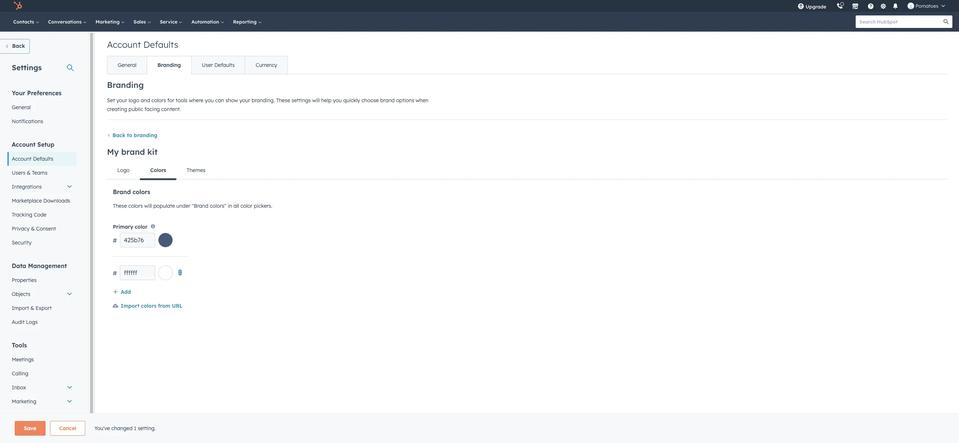 Task type: locate. For each thing, give the bounding box(es) containing it.
navigation
[[107, 56, 288, 74]]

colors left from
[[141, 303, 157, 310]]

import inside button
[[121, 303, 139, 310]]

menu
[[793, 0, 951, 12]]

1 horizontal spatial will
[[312, 97, 320, 104]]

notifications
[[12, 118, 43, 125]]

color up "primary color" text box
[[135, 224, 148, 231]]

defaults inside account setup 'element'
[[33, 156, 53, 162]]

account down marketing link
[[107, 39, 141, 50]]

1 horizontal spatial you
[[333, 97, 342, 104]]

1 vertical spatial general
[[12, 104, 31, 111]]

public
[[129, 106, 143, 113]]

account defaults inside account setup 'element'
[[12, 156, 53, 162]]

0 horizontal spatial back
[[12, 43, 25, 49]]

import down add
[[121, 303, 139, 310]]

your right the show at the top of the page
[[240, 97, 250, 104]]

0 vertical spatial back
[[12, 43, 25, 49]]

1 vertical spatial back
[[113, 132, 125, 139]]

menu item
[[832, 0, 834, 12]]

account defaults down sales link on the left top
[[107, 39, 178, 50]]

add button
[[113, 288, 131, 297]]

1 horizontal spatial branding
[[158, 62, 181, 68]]

0 vertical spatial &
[[27, 170, 31, 176]]

defaults up users & teams link
[[33, 156, 53, 162]]

upgrade image
[[798, 3, 805, 10]]

colors for import
[[141, 303, 157, 310]]

navigation containing general
[[107, 56, 288, 74]]

1 vertical spatial account defaults
[[12, 156, 53, 162]]

0 vertical spatial these
[[276, 97, 290, 104]]

0 vertical spatial general link
[[107, 56, 147, 74]]

2 vertical spatial &
[[30, 305, 34, 312]]

0 horizontal spatial will
[[144, 203, 152, 209]]

general link
[[107, 56, 147, 74], [7, 100, 77, 114]]

1 vertical spatial general link
[[7, 100, 77, 114]]

general link down preferences
[[7, 100, 77, 114]]

general for account
[[118, 62, 137, 68]]

0 vertical spatial defaults
[[143, 39, 178, 50]]

1 horizontal spatial import
[[121, 303, 139, 310]]

general link up logo
[[107, 56, 147, 74]]

colors right "brand"
[[133, 188, 150, 196]]

0 horizontal spatial import
[[12, 305, 29, 312]]

1 vertical spatial marketing
[[12, 399, 36, 405]]

0 horizontal spatial these
[[113, 203, 127, 209]]

pomatoes button
[[904, 0, 950, 12]]

my
[[107, 147, 119, 157]]

1 horizontal spatial brand
[[381, 97, 395, 104]]

& left export
[[30, 305, 34, 312]]

where
[[189, 97, 204, 104]]

import colors from url button
[[113, 302, 183, 311]]

back
[[12, 43, 25, 49], [113, 132, 125, 139]]

back to branding button
[[107, 132, 157, 139]]

# up add button
[[113, 270, 117, 277]]

privacy
[[12, 226, 30, 232]]

save
[[24, 425, 36, 432]]

import down objects
[[12, 305, 29, 312]]

0 vertical spatial marketing
[[96, 19, 121, 25]]

website
[[12, 413, 31, 419]]

properties
[[12, 277, 37, 284]]

defaults right user
[[215, 62, 235, 68]]

colors down brand colors
[[128, 203, 143, 209]]

will
[[312, 97, 320, 104], [144, 203, 152, 209]]

marketing up website
[[12, 399, 36, 405]]

export
[[36, 305, 52, 312]]

preferences
[[27, 89, 62, 97]]

privacy & consent
[[12, 226, 56, 232]]

0 horizontal spatial defaults
[[33, 156, 53, 162]]

#
[[113, 237, 117, 244], [113, 270, 117, 277]]

save button
[[15, 421, 46, 436]]

0 vertical spatial account defaults
[[107, 39, 178, 50]]

properties link
[[7, 273, 77, 287]]

general up logo
[[118, 62, 137, 68]]

settings
[[12, 63, 42, 72]]

1 vertical spatial these
[[113, 203, 127, 209]]

0 vertical spatial #
[[113, 237, 117, 244]]

& for export
[[30, 305, 34, 312]]

kit
[[147, 147, 158, 157]]

security
[[12, 240, 32, 246]]

import & export link
[[7, 301, 77, 315]]

brand right choose
[[381, 97, 395, 104]]

cancel button
[[50, 421, 86, 436]]

0 horizontal spatial marketing
[[12, 399, 36, 405]]

service
[[160, 19, 179, 25]]

1 vertical spatial account
[[12, 141, 36, 148]]

conversations link
[[44, 12, 91, 32]]

branding up logo
[[107, 80, 144, 90]]

upgrade
[[806, 4, 827, 10]]

will left help
[[312, 97, 320, 104]]

management
[[28, 262, 67, 270]]

themes link
[[177, 162, 216, 179]]

1 vertical spatial will
[[144, 203, 152, 209]]

0 horizontal spatial brand
[[121, 147, 145, 157]]

& inside 'link'
[[30, 305, 34, 312]]

branding
[[158, 62, 181, 68], [107, 80, 144, 90]]

to
[[127, 132, 132, 139]]

colors up the facing
[[152, 97, 166, 104]]

1 vertical spatial #
[[113, 270, 117, 277]]

contacts link
[[9, 12, 44, 32]]

0 horizontal spatial general
[[12, 104, 31, 111]]

marketplace
[[12, 198, 42, 204]]

account setup
[[12, 141, 54, 148]]

1 vertical spatial &
[[31, 226, 35, 232]]

0 vertical spatial brand
[[381, 97, 395, 104]]

users & teams
[[12, 170, 48, 176]]

2 horizontal spatial defaults
[[215, 62, 235, 68]]

back left to
[[113, 132, 125, 139]]

objects
[[12, 291, 30, 298]]

url
[[172, 303, 183, 310]]

brand down back to branding button
[[121, 147, 145, 157]]

0 horizontal spatial you
[[205, 97, 214, 104]]

your up creating
[[116, 97, 127, 104]]

audit logs link
[[7, 315, 77, 329]]

tab list
[[107, 162, 948, 180]]

defaults up branding "link"
[[143, 39, 178, 50]]

under
[[176, 203, 190, 209]]

back up "settings"
[[12, 43, 25, 49]]

colors inside set your logo and colors for tools where you can show your branding. these settings will help you quickly choose brand options when creating public facing content.
[[152, 97, 166, 104]]

general
[[118, 62, 137, 68], [12, 104, 31, 111]]

1 vertical spatial brand
[[121, 147, 145, 157]]

tools
[[176, 97, 188, 104]]

account defaults up users & teams
[[12, 156, 53, 162]]

0 vertical spatial branding
[[158, 62, 181, 68]]

marketing left sales
[[96, 19, 121, 25]]

reporting
[[233, 19, 258, 25]]

your preferences
[[12, 89, 62, 97]]

1 vertical spatial branding
[[107, 80, 144, 90]]

import colors from url
[[119, 303, 183, 310]]

calling icon button
[[834, 1, 847, 11]]

changed
[[111, 425, 133, 432]]

settings image
[[881, 3, 887, 10]]

colors for these
[[128, 203, 143, 209]]

1 horizontal spatial back
[[113, 132, 125, 139]]

automation
[[192, 19, 221, 25]]

will left populate
[[144, 203, 152, 209]]

ai
[[12, 427, 18, 433]]

0 horizontal spatial account defaults
[[12, 156, 53, 162]]

colors inside button
[[141, 303, 157, 310]]

general inside your preferences element
[[12, 104, 31, 111]]

0 horizontal spatial branding
[[107, 80, 144, 90]]

quickly
[[344, 97, 360, 104]]

tyler black image
[[908, 3, 915, 9]]

import inside 'link'
[[12, 305, 29, 312]]

& right privacy
[[31, 226, 35, 232]]

defaults
[[143, 39, 178, 50], [215, 62, 235, 68], [33, 156, 53, 162]]

0 horizontal spatial general link
[[7, 100, 77, 114]]

automation link
[[187, 12, 229, 32]]

downloads
[[43, 198, 70, 204]]

1 horizontal spatial account defaults
[[107, 39, 178, 50]]

consent
[[36, 226, 56, 232]]

pickers.
[[254, 203, 272, 209]]

when
[[416, 97, 429, 104]]

can
[[215, 97, 224, 104]]

notifications image
[[893, 3, 899, 10]]

branding link
[[147, 56, 191, 74]]

0 vertical spatial account
[[107, 39, 141, 50]]

branding up for
[[158, 62, 181, 68]]

None text field
[[120, 266, 155, 281]]

my brand kit
[[107, 147, 158, 157]]

color right all
[[241, 203, 253, 209]]

import
[[121, 303, 139, 310], [12, 305, 29, 312]]

0 horizontal spatial color
[[135, 224, 148, 231]]

1 vertical spatial color
[[135, 224, 148, 231]]

setting.
[[138, 425, 156, 432]]

brand
[[113, 188, 131, 196]]

from
[[158, 303, 170, 310]]

these down "brand"
[[113, 203, 127, 209]]

inbox
[[12, 385, 26, 391]]

data management
[[12, 262, 67, 270]]

account up users
[[12, 156, 32, 162]]

you've changed 1 setting.
[[94, 425, 156, 432]]

general down your
[[12, 104, 31, 111]]

privacy & consent link
[[7, 222, 77, 236]]

account left setup
[[12, 141, 36, 148]]

these left settings
[[276, 97, 290, 104]]

1 horizontal spatial your
[[240, 97, 250, 104]]

marketing
[[96, 19, 121, 25], [12, 399, 36, 405]]

data management element
[[7, 262, 77, 329]]

1 vertical spatial defaults
[[215, 62, 235, 68]]

color
[[241, 203, 253, 209], [135, 224, 148, 231]]

# down primary
[[113, 237, 117, 244]]

0 vertical spatial general
[[118, 62, 137, 68]]

you right help
[[333, 97, 342, 104]]

set
[[107, 97, 115, 104]]

1 horizontal spatial these
[[276, 97, 290, 104]]

you left can
[[205, 97, 214, 104]]

1 horizontal spatial general link
[[107, 56, 147, 74]]

data
[[12, 262, 26, 270]]

ai assistants
[[12, 427, 44, 433]]

1 horizontal spatial general
[[118, 62, 137, 68]]

1 horizontal spatial color
[[241, 203, 253, 209]]

0 vertical spatial will
[[312, 97, 320, 104]]

marketing link
[[91, 12, 129, 32]]

2 vertical spatial defaults
[[33, 156, 53, 162]]

audit
[[12, 319, 25, 326]]

0 horizontal spatial your
[[116, 97, 127, 104]]

& right users
[[27, 170, 31, 176]]



Task type: describe. For each thing, give the bounding box(es) containing it.
hubspot link
[[9, 1, 28, 10]]

tools element
[[7, 342, 77, 443]]

sales link
[[129, 12, 156, 32]]

defaults for user defaults link
[[215, 62, 235, 68]]

currency link
[[245, 56, 288, 74]]

cancel
[[59, 425, 76, 432]]

add
[[121, 289, 131, 296]]

will inside set your logo and colors for tools where you can show your branding. these settings will help you quickly choose brand options when creating public facing content.
[[312, 97, 320, 104]]

help button
[[865, 0, 878, 12]]

sales
[[134, 19, 147, 25]]

integrations
[[12, 184, 42, 190]]

and
[[141, 97, 150, 104]]

primary color
[[113, 224, 148, 231]]

general for your
[[12, 104, 31, 111]]

general link for account
[[107, 56, 147, 74]]

1 horizontal spatial defaults
[[143, 39, 178, 50]]

inbox button
[[7, 381, 77, 395]]

marketplaces button
[[848, 0, 864, 12]]

2 your from the left
[[240, 97, 250, 104]]

2 you from the left
[[333, 97, 342, 104]]

0 vertical spatial color
[[241, 203, 253, 209]]

colors"
[[210, 203, 227, 209]]

& for consent
[[31, 226, 35, 232]]

import for import colors from url
[[121, 303, 139, 310]]

hubspot image
[[13, 1, 22, 10]]

service link
[[156, 12, 187, 32]]

Search HubSpot search field
[[856, 15, 947, 28]]

logo
[[129, 97, 139, 104]]

these inside set your logo and colors for tools where you can show your branding. these settings will help you quickly choose brand options when creating public facing content.
[[276, 97, 290, 104]]

meetings link
[[7, 353, 77, 367]]

user defaults link
[[191, 56, 245, 74]]

logo
[[117, 167, 130, 174]]

1 you from the left
[[205, 97, 214, 104]]

tab list containing logo
[[107, 162, 948, 180]]

marketplace downloads link
[[7, 194, 77, 208]]

reporting link
[[229, 12, 266, 32]]

website button
[[7, 409, 77, 423]]

account for users & teams
[[12, 141, 36, 148]]

back link
[[0, 39, 30, 54]]

import & export
[[12, 305, 52, 312]]

choose
[[362, 97, 379, 104]]

for
[[167, 97, 174, 104]]

1 # from the top
[[113, 237, 117, 244]]

general link for your
[[7, 100, 77, 114]]

currency
[[256, 62, 277, 68]]

user
[[202, 62, 213, 68]]

brand colors
[[113, 188, 150, 196]]

& for teams
[[27, 170, 31, 176]]

notifications link
[[7, 114, 77, 128]]

brand inside set your logo and colors for tools where you can show your branding. these settings will help you quickly choose brand options when creating public facing content.
[[381, 97, 395, 104]]

search image
[[944, 19, 950, 24]]

primary
[[113, 224, 133, 231]]

meetings
[[12, 357, 34, 363]]

setup
[[37, 141, 54, 148]]

your preferences element
[[7, 89, 77, 128]]

audit logs
[[12, 319, 38, 326]]

tracking code link
[[7, 208, 77, 222]]

pomatoes
[[916, 3, 939, 9]]

users
[[12, 170, 25, 176]]

account setup element
[[7, 141, 77, 250]]

populate
[[153, 203, 175, 209]]

import for import & export
[[12, 305, 29, 312]]

in
[[228, 203, 232, 209]]

"brand
[[192, 203, 209, 209]]

marketplaces image
[[853, 3, 859, 10]]

calling
[[12, 371, 28, 377]]

calling icon image
[[837, 3, 844, 10]]

colors for brand
[[133, 188, 150, 196]]

back for back
[[12, 43, 25, 49]]

user defaults
[[202, 62, 235, 68]]

facing
[[145, 106, 160, 113]]

marketing button
[[7, 395, 77, 409]]

account for branding
[[107, 39, 141, 50]]

2 vertical spatial account
[[12, 156, 32, 162]]

logs
[[26, 319, 38, 326]]

set your logo and colors for tools where you can show your branding. these settings will help you quickly choose brand options when creating public facing content.
[[107, 97, 429, 113]]

all
[[234, 203, 239, 209]]

marketplace downloads
[[12, 198, 70, 204]]

1 horizontal spatial marketing
[[96, 19, 121, 25]]

security link
[[7, 236, 77, 250]]

branding inside "link"
[[158, 62, 181, 68]]

ai assistants link
[[7, 423, 77, 437]]

colors
[[150, 167, 166, 174]]

your
[[12, 89, 25, 97]]

help image
[[868, 3, 875, 10]]

2 # from the top
[[113, 270, 117, 277]]

show
[[226, 97, 238, 104]]

marketing inside 'button'
[[12, 399, 36, 405]]

conversations
[[48, 19, 83, 25]]

content.
[[161, 106, 181, 113]]

code
[[34, 212, 46, 218]]

settings link
[[879, 2, 888, 10]]

help
[[321, 97, 332, 104]]

defaults for account defaults link
[[33, 156, 53, 162]]

tracking code
[[12, 212, 46, 218]]

notifications button
[[890, 0, 902, 12]]

Primary color text field
[[120, 233, 155, 248]]

users & teams link
[[7, 166, 77, 180]]

1 your from the left
[[116, 97, 127, 104]]

you've
[[94, 425, 110, 432]]

menu containing pomatoes
[[793, 0, 951, 12]]

contacts
[[13, 19, 36, 25]]

logo link
[[107, 162, 140, 179]]

back for back to branding
[[113, 132, 125, 139]]

settings
[[292, 97, 311, 104]]



Task type: vqa. For each thing, say whether or not it's contained in the screenshot.
"Account" associated with Branding
yes



